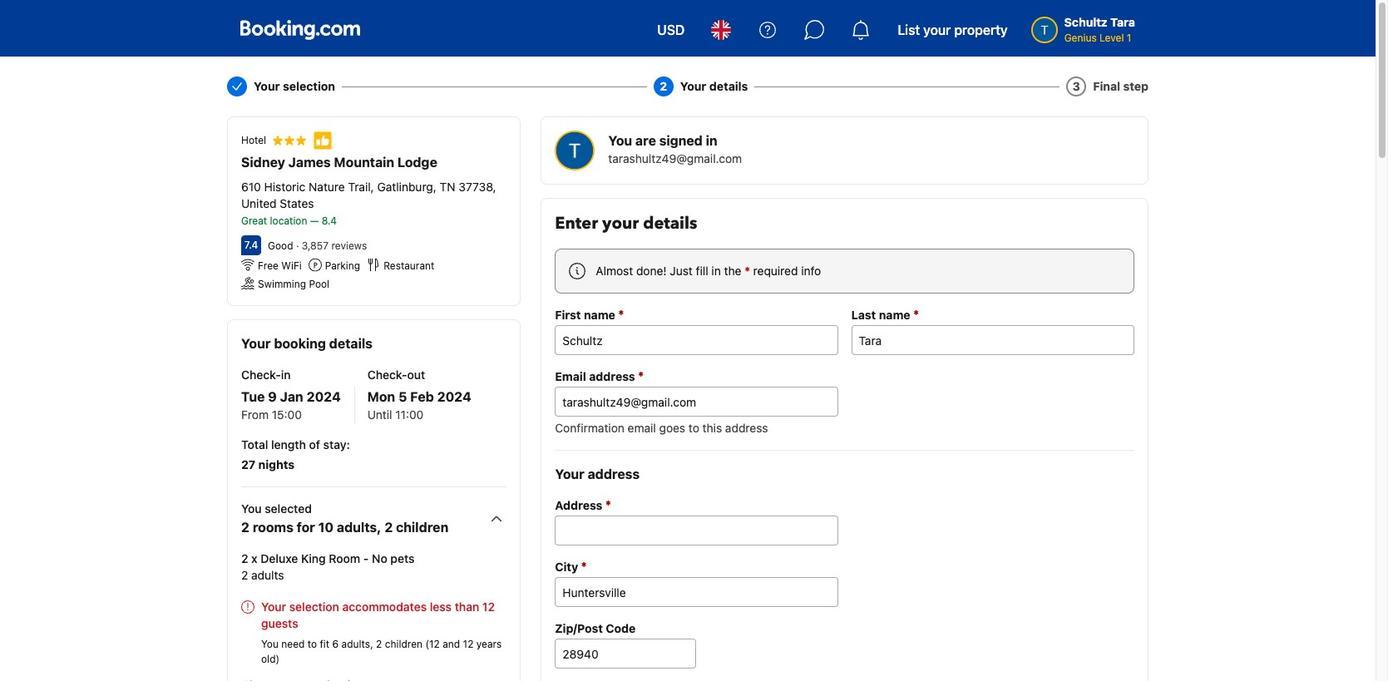 Task type: vqa. For each thing, say whether or not it's contained in the screenshot.
e.g. 1234 field
no



Task type: describe. For each thing, give the bounding box(es) containing it.
of
[[309, 437, 320, 452]]

email address *
[[555, 368, 644, 383]]

2 inside the you need to fit  6 adults, 2 children (12 and 12 years old)
[[376, 638, 382, 650]]

old)
[[261, 653, 280, 665]]

—
[[310, 215, 319, 227]]

total
[[241, 437, 268, 452]]

children inside the you need to fit  6 adults, 2 children (12 and 12 years old)
[[385, 638, 423, 650]]

adults, inside the you need to fit  6 adults, 2 children (12 and 12 years old)
[[341, 638, 373, 650]]

your address
[[555, 467, 640, 482]]

2 x deluxe king room - no pets 2 adults
[[241, 551, 415, 582]]

1 vertical spatial in
[[711, 264, 721, 278]]

you selected 2 rooms for  10 adults, 2 children
[[241, 502, 449, 535]]

mon
[[367, 389, 395, 404]]

great
[[241, 215, 267, 227]]

selection for your selection accommodates less than 12 guests
[[289, 600, 339, 614]]

and
[[443, 638, 460, 650]]

swimming
[[258, 278, 306, 290]]

nature
[[309, 180, 345, 194]]

guests
[[261, 616, 298, 630]]

free wifi
[[258, 259, 302, 272]]

selection for your selection
[[283, 79, 335, 93]]

location
[[270, 215, 307, 227]]

first
[[555, 308, 581, 322]]

adults
[[251, 568, 284, 582]]

wifi
[[281, 259, 302, 272]]

king
[[301, 551, 326, 566]]

rooms
[[253, 520, 293, 535]]

last
[[851, 308, 876, 322]]

your selection accommodates less than 12 guests
[[261, 600, 495, 630]]

fill
[[696, 264, 708, 278]]

almost done! just fill in the * required info
[[596, 264, 821, 278]]

address
[[555, 498, 602, 512]]

last name *
[[851, 307, 919, 322]]

12 inside the you need to fit  6 adults, 2 children (12 and 12 years old)
[[463, 638, 474, 650]]

room
[[329, 551, 360, 566]]

your account menu schultz tara genius level 1 element
[[1031, 7, 1142, 46]]

than
[[455, 600, 479, 614]]

until
[[367, 408, 392, 422]]

final step
[[1093, 79, 1149, 93]]

(12
[[425, 638, 440, 650]]

good
[[268, 240, 293, 252]]

15:00
[[272, 408, 302, 422]]

nights
[[258, 457, 294, 472]]

fit
[[320, 638, 330, 650]]

2 left "x"
[[241, 551, 248, 566]]

city *
[[555, 559, 587, 574]]

accommodates
[[342, 600, 427, 614]]

in inside you are signed in tarashultz49@gmail.com
[[706, 133, 717, 148]]

schultz tara genius level 1
[[1064, 15, 1135, 44]]

good · 3,857 reviews
[[268, 240, 367, 252]]

booking
[[274, 336, 326, 351]]

free
[[258, 259, 279, 272]]

check- for tue
[[241, 368, 281, 382]]

-
[[363, 551, 369, 566]]

email
[[555, 369, 586, 383]]

info
[[801, 264, 821, 278]]

feb
[[410, 389, 434, 404]]

* right last
[[913, 307, 919, 322]]

rated good element
[[268, 240, 293, 252]]

610 historic nature trail, gatlinburg, tn 37738, united states great location — 8.4
[[241, 180, 496, 227]]

address *
[[555, 497, 611, 512]]

x
[[251, 551, 258, 566]]

8.4
[[322, 215, 337, 227]]

almost
[[596, 264, 633, 278]]

* right "the"
[[745, 264, 750, 278]]

name for last name *
[[879, 308, 910, 322]]

tn
[[440, 180, 455, 194]]

your for list
[[923, 22, 951, 37]]

no
[[372, 551, 387, 566]]

tara
[[1110, 15, 1135, 29]]

historic
[[264, 180, 306, 194]]

list your property
[[898, 22, 1008, 37]]

parking
[[325, 259, 360, 272]]

your booking details
[[241, 336, 373, 351]]

details for enter your details
[[643, 212, 697, 235]]

step
[[1123, 79, 1149, 93]]

united
[[241, 196, 277, 210]]

* right address
[[605, 497, 611, 512]]

your for your booking details
[[241, 336, 271, 351]]

hotel
[[241, 134, 266, 146]]

your for enter
[[602, 212, 639, 235]]

0 vertical spatial details
[[709, 79, 748, 93]]

address for email address *
[[589, 369, 635, 383]]

your selection accommodates less than 12 guests status
[[241, 597, 507, 632]]

out
[[407, 368, 425, 382]]

usd button
[[647, 10, 695, 50]]

stay:
[[323, 437, 350, 452]]

first name *
[[555, 307, 624, 322]]

check-in tue 9 jan 2024 from 15:00
[[241, 368, 341, 422]]

schultz
[[1064, 15, 1108, 29]]

2 left the your details
[[660, 79, 667, 93]]

done!
[[636, 264, 667, 278]]

jan
[[280, 389, 303, 404]]

code
[[606, 621, 636, 635]]

12 inside your selection accommodates less than 12 guests
[[482, 600, 495, 614]]

final
[[1093, 79, 1120, 93]]



Task type: locate. For each thing, give the bounding box(es) containing it.
pool
[[309, 278, 329, 290]]

to left fit
[[308, 638, 317, 650]]

confirmation
[[555, 421, 624, 435]]

address right "this"
[[725, 421, 768, 435]]

·
[[296, 240, 299, 252]]

required
[[753, 264, 798, 278]]

check-out mon 5 feb 2024 until 11:00
[[367, 368, 471, 422]]

1 vertical spatial selection
[[289, 600, 339, 614]]

level
[[1100, 32, 1124, 44]]

to inside the you need to fit  6 adults, 2 children (12 and 12 years old)
[[308, 638, 317, 650]]

in right 'fill'
[[711, 264, 721, 278]]

children inside the you selected 2 rooms for  10 adults, 2 children
[[396, 520, 449, 535]]

2 check- from the left
[[367, 368, 407, 382]]

adults, up -
[[337, 520, 381, 535]]

2024 right the 'jan'
[[307, 389, 341, 404]]

2 vertical spatial details
[[329, 336, 373, 351]]

your for your details
[[680, 79, 706, 93]]

in inside check-in tue 9 jan 2024 from 15:00
[[281, 368, 291, 382]]

0 horizontal spatial name
[[584, 308, 615, 322]]

check- inside check-in tue 9 jan 2024 from 15:00
[[241, 368, 281, 382]]

adults, right the 6
[[341, 638, 373, 650]]

in right signed
[[706, 133, 717, 148]]

email
[[628, 421, 656, 435]]

children up 'pets'
[[396, 520, 449, 535]]

you up old)
[[261, 638, 279, 650]]

* up 'email'
[[638, 368, 644, 383]]

booking.com image
[[240, 20, 360, 40]]

swimming pool
[[258, 278, 329, 290]]

list
[[898, 22, 920, 37]]

1 vertical spatial details
[[643, 212, 697, 235]]

check- up 'tue'
[[241, 368, 281, 382]]

you inside the you need to fit  6 adults, 2 children (12 and 12 years old)
[[261, 638, 279, 650]]

your for your selection accommodates less than 12 guests
[[261, 600, 286, 614]]

city
[[555, 560, 578, 574]]

reviews
[[331, 240, 367, 252]]

2 name from the left
[[879, 308, 910, 322]]

selection down booking.com image
[[283, 79, 335, 93]]

you for you are signed in
[[608, 133, 632, 148]]

you for you selected
[[241, 502, 262, 516]]

states
[[280, 196, 314, 210]]

your up signed
[[680, 79, 706, 93]]

5
[[398, 389, 407, 404]]

address
[[589, 369, 635, 383], [725, 421, 768, 435], [588, 467, 640, 482]]

1 horizontal spatial to
[[689, 421, 699, 435]]

12 right than
[[482, 600, 495, 614]]

details for your booking details
[[329, 336, 373, 351]]

your right "enter"
[[602, 212, 639, 235]]

9
[[268, 389, 277, 404]]

0 vertical spatial selection
[[283, 79, 335, 93]]

0 horizontal spatial check-
[[241, 368, 281, 382]]

your for your address
[[555, 467, 585, 482]]

genius
[[1064, 32, 1097, 44]]

deluxe
[[261, 551, 298, 566]]

details right booking
[[329, 336, 373, 351]]

0 vertical spatial in
[[706, 133, 717, 148]]

name for first name *
[[584, 308, 615, 322]]

selection inside your selection accommodates less than 12 guests
[[289, 600, 339, 614]]

your selection
[[254, 79, 335, 93]]

details up just
[[643, 212, 697, 235]]

in up the 'jan'
[[281, 368, 291, 382]]

lodge
[[398, 155, 437, 170]]

2 horizontal spatial details
[[709, 79, 748, 93]]

children left (12
[[385, 638, 423, 650]]

you up rooms
[[241, 502, 262, 516]]

your details
[[680, 79, 748, 93]]

610 historic nature trail, gatlinburg, tn 37738, united states button
[[241, 179, 507, 212]]

your left booking
[[241, 336, 271, 351]]

confirmation email goes to this address
[[555, 421, 768, 435]]

2 vertical spatial you
[[261, 638, 279, 650]]

sidney james mountain lodge
[[241, 155, 437, 170]]

3,857
[[302, 240, 329, 252]]

0 vertical spatial to
[[689, 421, 699, 435]]

children
[[396, 520, 449, 535], [385, 638, 423, 650]]

2024 right "feb"
[[437, 389, 471, 404]]

to left "this"
[[689, 421, 699, 435]]

to
[[689, 421, 699, 435], [308, 638, 317, 650]]

2 up no
[[384, 520, 393, 535]]

you inside you are signed in tarashultz49@gmail.com
[[608, 133, 632, 148]]

you
[[608, 133, 632, 148], [241, 502, 262, 516], [261, 638, 279, 650]]

this
[[702, 421, 722, 435]]

2 left adults
[[241, 568, 248, 582]]

6
[[332, 638, 339, 650]]

0 horizontal spatial to
[[308, 638, 317, 650]]

1 vertical spatial to
[[308, 638, 317, 650]]

2 vertical spatial in
[[281, 368, 291, 382]]

12 right and
[[463, 638, 474, 650]]

7.4
[[244, 239, 258, 251]]

address for your address
[[588, 467, 640, 482]]

2024 inside check-in tue 9 jan 2024 from 15:00
[[307, 389, 341, 404]]

2024 for tue 9 jan 2024
[[307, 389, 341, 404]]

are
[[635, 133, 656, 148]]

Zip/Post Code text field
[[555, 639, 697, 669]]

your inside your selection accommodates less than 12 guests
[[261, 600, 286, 614]]

37738,
[[459, 180, 496, 194]]

1 2024 from the left
[[307, 389, 341, 404]]

0 vertical spatial adults,
[[337, 520, 381, 535]]

1 name from the left
[[584, 308, 615, 322]]

pets
[[390, 551, 415, 566]]

your right list
[[923, 22, 951, 37]]

name right last
[[879, 308, 910, 322]]

name inside first name *
[[584, 308, 615, 322]]

0 horizontal spatial 2024
[[307, 389, 341, 404]]

selection up guests
[[289, 600, 339, 614]]

you are signed in tarashultz49@gmail.com
[[608, 133, 742, 166]]

1 horizontal spatial 2024
[[437, 389, 471, 404]]

your
[[923, 22, 951, 37], [602, 212, 639, 235]]

1 horizontal spatial name
[[879, 308, 910, 322]]

0 horizontal spatial details
[[329, 336, 373, 351]]

Watch out for typos text field
[[555, 387, 838, 417]]

name right first
[[584, 308, 615, 322]]

check- up mon
[[367, 368, 407, 382]]

27
[[241, 457, 255, 472]]

gatlinburg,
[[377, 180, 436, 194]]

1 vertical spatial 12
[[463, 638, 474, 650]]

details up you are signed in tarashultz49@gmail.com
[[709, 79, 748, 93]]

selected
[[265, 502, 312, 516]]

your up hotel
[[254, 79, 280, 93]]

your up address
[[555, 467, 585, 482]]

0 vertical spatial address
[[589, 369, 635, 383]]

1
[[1127, 32, 1131, 44]]

tarashultz49@gmail.com
[[608, 151, 742, 166]]

0 horizontal spatial 12
[[463, 638, 474, 650]]

enter your details
[[555, 212, 697, 235]]

12
[[482, 600, 495, 614], [463, 638, 474, 650]]

selection
[[283, 79, 335, 93], [289, 600, 339, 614]]

your up guests
[[261, 600, 286, 614]]

name
[[584, 308, 615, 322], [879, 308, 910, 322]]

your for your selection
[[254, 79, 280, 93]]

less
[[430, 600, 452, 614]]

address right email
[[589, 369, 635, 383]]

zip/post
[[555, 621, 603, 635]]

None text field
[[851, 325, 1134, 355], [555, 516, 838, 546], [555, 577, 838, 607], [851, 325, 1134, 355], [555, 516, 838, 546], [555, 577, 838, 607]]

610
[[241, 180, 261, 194]]

1 horizontal spatial check-
[[367, 368, 407, 382]]

2 down your selection accommodates less than 12 guests
[[376, 638, 382, 650]]

scored 7.4 element
[[241, 235, 261, 255]]

2
[[660, 79, 667, 93], [241, 520, 249, 535], [384, 520, 393, 535], [241, 551, 248, 566], [241, 568, 248, 582], [376, 638, 382, 650]]

for
[[297, 520, 315, 535]]

0 vertical spatial 12
[[482, 600, 495, 614]]

check- for mon
[[367, 368, 407, 382]]

2 2024 from the left
[[437, 389, 471, 404]]

address up address *
[[588, 467, 640, 482]]

2 left rooms
[[241, 520, 249, 535]]

None text field
[[555, 325, 838, 355]]

sidney
[[241, 155, 285, 170]]

1 horizontal spatial details
[[643, 212, 697, 235]]

2024 for mon 5 feb 2024
[[437, 389, 471, 404]]

you left are
[[608, 133, 632, 148]]

0 vertical spatial you
[[608, 133, 632, 148]]

adults,
[[337, 520, 381, 535], [341, 638, 373, 650]]

usd
[[657, 22, 685, 37]]

need
[[281, 638, 305, 650]]

name inside last name *
[[879, 308, 910, 322]]

james
[[288, 155, 331, 170]]

11:00
[[395, 408, 424, 422]]

2 vertical spatial address
[[588, 467, 640, 482]]

check- inside check-out mon 5 feb 2024 until 11:00
[[367, 368, 407, 382]]

* down almost
[[618, 307, 624, 322]]

* right city
[[581, 559, 587, 574]]

adults, inside the you selected 2 rooms for  10 adults, 2 children
[[337, 520, 381, 535]]

1 horizontal spatial your
[[923, 22, 951, 37]]

zip/post code
[[555, 621, 636, 635]]

1 vertical spatial your
[[602, 212, 639, 235]]

list your property link
[[888, 10, 1018, 50]]

mountain
[[334, 155, 394, 170]]

1 vertical spatial children
[[385, 638, 423, 650]]

0 vertical spatial your
[[923, 22, 951, 37]]

length
[[271, 437, 306, 452]]

you inside the you selected 2 rooms for  10 adults, 2 children
[[241, 502, 262, 516]]

enter
[[555, 212, 598, 235]]

2024 inside check-out mon 5 feb 2024 until 11:00
[[437, 389, 471, 404]]

1 horizontal spatial 12
[[482, 600, 495, 614]]

address inside email address *
[[589, 369, 635, 383]]

0 horizontal spatial your
[[602, 212, 639, 235]]

0 vertical spatial children
[[396, 520, 449, 535]]

1 vertical spatial you
[[241, 502, 262, 516]]

3
[[1073, 79, 1080, 93]]

property
[[954, 22, 1008, 37]]

1 check- from the left
[[241, 368, 281, 382]]

1 vertical spatial address
[[725, 421, 768, 435]]

1 vertical spatial adults,
[[341, 638, 373, 650]]



